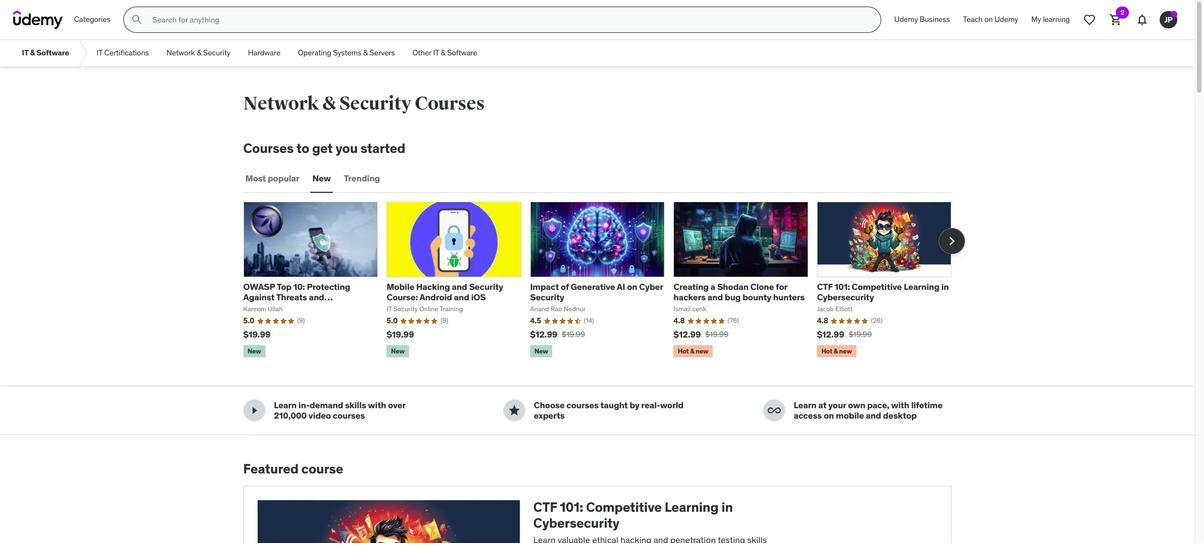 Task type: locate. For each thing, give the bounding box(es) containing it.
0 horizontal spatial in
[[721, 499, 733, 516]]

operating systems & servers
[[298, 48, 395, 58]]

1 it from the left
[[22, 48, 28, 58]]

network right certifications
[[166, 48, 195, 58]]

servers
[[370, 48, 395, 58]]

1 vertical spatial ctf
[[533, 499, 557, 516]]

for
[[776, 281, 787, 292]]

2 it from the left
[[97, 48, 102, 58]]

network & security courses
[[243, 92, 485, 115]]

1 horizontal spatial ctf
[[817, 281, 833, 292]]

teach on udemy
[[963, 14, 1018, 24]]

0 horizontal spatial ctf 101: competitive learning in cybersecurity
[[533, 499, 733, 532]]

cyber
[[639, 281, 663, 292]]

and for mobile hacking and security course: android and ios
[[454, 292, 469, 303]]

learn inside learn at your own pace, with lifetime access on mobile and desktop
[[794, 400, 817, 411]]

2 horizontal spatial medium image
[[767, 404, 781, 417]]

impact
[[530, 281, 559, 292]]

popular
[[268, 173, 299, 184]]

udemy left my
[[995, 14, 1018, 24]]

1 horizontal spatial cybersecurity
[[817, 292, 874, 303]]

clone
[[750, 281, 774, 292]]

0 horizontal spatial learning
[[665, 499, 719, 516]]

learning
[[904, 281, 940, 292], [665, 499, 719, 516]]

1 horizontal spatial ctf 101: competitive learning in cybersecurity
[[817, 281, 949, 303]]

1 horizontal spatial medium image
[[508, 404, 521, 417]]

learn left at
[[794, 400, 817, 411]]

and inside owasp top 10: protecting against threats and vulnerabilities
[[309, 292, 324, 303]]

owasp top 10: protecting against threats and vulnerabilities
[[243, 281, 350, 313]]

courses down other it & software link
[[415, 92, 485, 115]]

impact of generative ai on cyber security
[[530, 281, 663, 303]]

0 horizontal spatial 101:
[[560, 499, 583, 516]]

1 vertical spatial ctf 101: competitive learning in cybersecurity link
[[243, 486, 952, 543]]

competitive
[[852, 281, 902, 292], [586, 499, 662, 516]]

101:
[[835, 281, 850, 292], [560, 499, 583, 516]]

1 medium image from the left
[[248, 404, 261, 417]]

ctf
[[817, 281, 833, 292], [533, 499, 557, 516]]

on right ai on the right bottom of page
[[627, 281, 637, 292]]

0 vertical spatial network
[[166, 48, 195, 58]]

choose courses taught by real-world experts
[[534, 400, 684, 421]]

skills
[[345, 400, 366, 411]]

medium image left the 210,000
[[248, 404, 261, 417]]

on inside 'link'
[[984, 14, 993, 24]]

medium image for learn in-demand skills with over 210,000 video courses
[[248, 404, 261, 417]]

2 with from the left
[[891, 400, 909, 411]]

software
[[36, 48, 69, 58], [447, 48, 477, 58]]

top
[[277, 281, 292, 292]]

security left the hardware
[[203, 48, 230, 58]]

2 medium image from the left
[[508, 404, 521, 417]]

security right android
[[469, 281, 503, 292]]

1 vertical spatial ctf 101: competitive learning in cybersecurity
[[533, 499, 733, 532]]

0 horizontal spatial udemy
[[894, 14, 918, 24]]

1 horizontal spatial learning
[[904, 281, 940, 292]]

1 horizontal spatial 101:
[[835, 281, 850, 292]]

0 vertical spatial on
[[984, 14, 993, 24]]

it & software link
[[13, 40, 78, 66]]

1 horizontal spatial on
[[824, 410, 834, 421]]

2 vertical spatial on
[[824, 410, 834, 421]]

1 horizontal spatial udemy
[[995, 14, 1018, 24]]

teach on udemy link
[[957, 7, 1025, 33]]

medium image left access
[[767, 404, 781, 417]]

udemy left business
[[894, 14, 918, 24]]

your
[[828, 400, 846, 411]]

teach
[[963, 14, 983, 24]]

it for it & software
[[22, 48, 28, 58]]

medium image left experts in the bottom of the page
[[508, 404, 521, 417]]

& for network & security courses
[[322, 92, 336, 115]]

my learning link
[[1025, 7, 1076, 33]]

0 horizontal spatial with
[[368, 400, 386, 411]]

2 horizontal spatial it
[[433, 48, 439, 58]]

learn
[[274, 400, 297, 411], [794, 400, 817, 411]]

learn left in-
[[274, 400, 297, 411]]

network for network & security courses
[[243, 92, 319, 115]]

and inside creating a shodan clone for hackers and bug bounty hunters
[[708, 292, 723, 303]]

0 horizontal spatial competitive
[[586, 499, 662, 516]]

0 vertical spatial ctf 101: competitive learning in cybersecurity
[[817, 281, 949, 303]]

0 vertical spatial in
[[941, 281, 949, 292]]

ctf 101: competitive learning in cybersecurity inside carousel element
[[817, 281, 949, 303]]

on inside impact of generative ai on cyber security
[[627, 281, 637, 292]]

1 vertical spatial learning
[[665, 499, 719, 516]]

1 horizontal spatial courses
[[415, 92, 485, 115]]

1 with from the left
[[368, 400, 386, 411]]

it & software
[[22, 48, 69, 58]]

hacking
[[416, 281, 450, 292]]

courses inside learn in-demand skills with over 210,000 video courses
[[333, 410, 365, 421]]

to
[[296, 140, 309, 157]]

1 horizontal spatial courses
[[566, 400, 599, 411]]

with inside learn in-demand skills with over 210,000 video courses
[[368, 400, 386, 411]]

categories
[[74, 14, 110, 24]]

creating
[[674, 281, 709, 292]]

courses up most popular
[[243, 140, 294, 157]]

security inside mobile hacking and security course: android and ios
[[469, 281, 503, 292]]

it
[[22, 48, 28, 58], [97, 48, 102, 58], [433, 48, 439, 58]]

learn in-demand skills with over 210,000 video courses
[[274, 400, 405, 421]]

network inside network & security link
[[166, 48, 195, 58]]

lifetime
[[911, 400, 943, 411]]

cybersecurity
[[817, 292, 874, 303], [533, 515, 620, 532]]

udemy inside 'link'
[[995, 14, 1018, 24]]

&
[[30, 48, 35, 58], [197, 48, 201, 58], [363, 48, 368, 58], [441, 48, 445, 58], [322, 92, 336, 115]]

shopping cart with 2 items image
[[1109, 13, 1123, 26]]

1 horizontal spatial learn
[[794, 400, 817, 411]]

course:
[[387, 292, 418, 303]]

and
[[452, 281, 467, 292], [309, 292, 324, 303], [454, 292, 469, 303], [708, 292, 723, 303], [866, 410, 881, 421]]

impact of generative ai on cyber security link
[[530, 281, 663, 303]]

0 vertical spatial 101:
[[835, 281, 850, 292]]

software left arrow pointing to subcategory menu links image
[[36, 48, 69, 58]]

trending button
[[342, 165, 382, 192]]

1 vertical spatial in
[[721, 499, 733, 516]]

security
[[203, 48, 230, 58], [339, 92, 411, 115], [469, 281, 503, 292], [530, 292, 564, 303]]

courses right "video"
[[333, 410, 365, 421]]

other
[[412, 48, 431, 58]]

udemy
[[894, 14, 918, 24], [995, 14, 1018, 24]]

0 vertical spatial ctf
[[817, 281, 833, 292]]

& for it & software
[[30, 48, 35, 58]]

0 horizontal spatial it
[[22, 48, 28, 58]]

on left 'mobile'
[[824, 410, 834, 421]]

0 horizontal spatial software
[[36, 48, 69, 58]]

2 software from the left
[[447, 48, 477, 58]]

it right other
[[433, 48, 439, 58]]

at
[[818, 400, 827, 411]]

101: inside carousel element
[[835, 281, 850, 292]]

it down the udemy image
[[22, 48, 28, 58]]

ctf inside carousel element
[[817, 281, 833, 292]]

jp link
[[1155, 7, 1182, 33]]

course
[[301, 461, 343, 478]]

with left over
[[368, 400, 386, 411]]

2 udemy from the left
[[995, 14, 1018, 24]]

0 horizontal spatial courses
[[333, 410, 365, 421]]

ctf 101: competitive learning in cybersecurity link
[[817, 281, 949, 303], [243, 486, 952, 543]]

0 vertical spatial learning
[[904, 281, 940, 292]]

android
[[420, 292, 452, 303]]

learn inside learn in-demand skills with over 210,000 video courses
[[274, 400, 297, 411]]

0 horizontal spatial network
[[166, 48, 195, 58]]

& for network & security
[[197, 48, 201, 58]]

0 horizontal spatial medium image
[[248, 404, 261, 417]]

on inside learn at your own pace, with lifetime access on mobile and desktop
[[824, 410, 834, 421]]

world
[[660, 400, 684, 411]]

threats
[[276, 292, 307, 303]]

2 learn from the left
[[794, 400, 817, 411]]

it certifications
[[97, 48, 149, 58]]

network up 'to' on the left
[[243, 92, 319, 115]]

hunters
[[773, 292, 805, 303]]

1 vertical spatial courses
[[243, 140, 294, 157]]

1 horizontal spatial it
[[97, 48, 102, 58]]

1 horizontal spatial competitive
[[852, 281, 902, 292]]

on right teach
[[984, 14, 993, 24]]

choose
[[534, 400, 565, 411]]

1 vertical spatial on
[[627, 281, 637, 292]]

security left the generative on the bottom of page
[[530, 292, 564, 303]]

ai
[[617, 281, 625, 292]]

categories button
[[67, 7, 117, 33]]

0 vertical spatial competitive
[[852, 281, 902, 292]]

1 horizontal spatial network
[[243, 92, 319, 115]]

1 vertical spatial network
[[243, 92, 319, 115]]

it right arrow pointing to subcategory menu links image
[[97, 48, 102, 58]]

wishlist image
[[1083, 13, 1096, 26]]

my learning
[[1031, 14, 1070, 24]]

1 horizontal spatial with
[[891, 400, 909, 411]]

on
[[984, 14, 993, 24], [627, 281, 637, 292], [824, 410, 834, 421]]

0 horizontal spatial learn
[[274, 400, 297, 411]]

courses
[[415, 92, 485, 115], [243, 140, 294, 157]]

mobile
[[387, 281, 414, 292]]

medium image
[[248, 404, 261, 417], [508, 404, 521, 417], [767, 404, 781, 417]]

udemy image
[[13, 10, 63, 29]]

3 medium image from the left
[[767, 404, 781, 417]]

notifications image
[[1136, 13, 1149, 26]]

2 horizontal spatial on
[[984, 14, 993, 24]]

ctf 101: competitive learning in cybersecurity
[[817, 281, 949, 303], [533, 499, 733, 532]]

featured
[[243, 461, 299, 478]]

1 vertical spatial cybersecurity
[[533, 515, 620, 532]]

0 horizontal spatial on
[[627, 281, 637, 292]]

1 horizontal spatial in
[[941, 281, 949, 292]]

with right pace,
[[891, 400, 909, 411]]

other it & software link
[[404, 40, 486, 66]]

courses
[[566, 400, 599, 411], [333, 410, 365, 421]]

1 horizontal spatial software
[[447, 48, 477, 58]]

get
[[312, 140, 333, 157]]

courses left taught
[[566, 400, 599, 411]]

in
[[941, 281, 949, 292], [721, 499, 733, 516]]

0 vertical spatial cybersecurity
[[817, 292, 874, 303]]

software right other
[[447, 48, 477, 58]]

0 horizontal spatial cybersecurity
[[533, 515, 620, 532]]

taught
[[601, 400, 628, 411]]

1 learn from the left
[[274, 400, 297, 411]]



Task type: describe. For each thing, give the bounding box(es) containing it.
against
[[243, 292, 274, 303]]

next image
[[943, 232, 960, 250]]

experts
[[534, 410, 565, 421]]

my
[[1031, 14, 1041, 24]]

mobile hacking and security course: android and ios
[[387, 281, 503, 303]]

mobile
[[836, 410, 864, 421]]

real-
[[641, 400, 660, 411]]

security up started
[[339, 92, 411, 115]]

1 vertical spatial 101:
[[560, 499, 583, 516]]

creating a shodan clone for hackers and bug bounty hunters link
[[674, 281, 805, 303]]

and for owasp top 10: protecting against threats and vulnerabilities
[[309, 292, 324, 303]]

most popular button
[[243, 165, 302, 192]]

in-
[[299, 400, 310, 411]]

2
[[1121, 8, 1124, 16]]

business
[[920, 14, 950, 24]]

cybersecurity inside carousel element
[[817, 292, 874, 303]]

most popular
[[245, 173, 299, 184]]

2 link
[[1103, 7, 1129, 33]]

own
[[848, 400, 865, 411]]

access
[[794, 410, 822, 421]]

generative
[[571, 281, 615, 292]]

of
[[561, 281, 569, 292]]

creating a shodan clone for hackers and bug bounty hunters
[[674, 281, 805, 303]]

0 horizontal spatial ctf
[[533, 499, 557, 516]]

started
[[361, 140, 405, 157]]

0 vertical spatial courses
[[415, 92, 485, 115]]

medium image for learn at your own pace, with lifetime access on mobile and desktop
[[767, 404, 781, 417]]

operating systems & servers link
[[289, 40, 404, 66]]

by
[[630, 400, 640, 411]]

with inside learn at your own pace, with lifetime access on mobile and desktop
[[891, 400, 909, 411]]

systems
[[333, 48, 361, 58]]

10:
[[293, 281, 305, 292]]

hardware
[[248, 48, 280, 58]]

it certifications link
[[88, 40, 158, 66]]

featured course
[[243, 461, 343, 478]]

new
[[312, 173, 331, 184]]

Search for anything text field
[[150, 10, 867, 29]]

0 horizontal spatial courses
[[243, 140, 294, 157]]

pace,
[[867, 400, 889, 411]]

hackers
[[674, 292, 706, 303]]

you have alerts image
[[1171, 11, 1177, 18]]

courses inside the choose courses taught by real-world experts
[[566, 400, 599, 411]]

certifications
[[104, 48, 149, 58]]

mobile hacking and security course: android and ios link
[[387, 281, 503, 303]]

learning
[[1043, 14, 1070, 24]]

bug
[[725, 292, 741, 303]]

you
[[336, 140, 358, 157]]

vulnerabilities
[[243, 302, 302, 313]]

medium image for choose courses taught by real-world experts
[[508, 404, 521, 417]]

shodan
[[717, 281, 749, 292]]

security inside impact of generative ai on cyber security
[[530, 292, 564, 303]]

competitive inside carousel element
[[852, 281, 902, 292]]

most
[[245, 173, 266, 184]]

network & security
[[166, 48, 230, 58]]

arrow pointing to subcategory menu links image
[[78, 40, 88, 66]]

learning inside carousel element
[[904, 281, 940, 292]]

jp
[[1164, 15, 1173, 24]]

learn at your own pace, with lifetime access on mobile and desktop
[[794, 400, 943, 421]]

1 udemy from the left
[[894, 14, 918, 24]]

it for it certifications
[[97, 48, 102, 58]]

and inside learn at your own pace, with lifetime access on mobile and desktop
[[866, 410, 881, 421]]

hardware link
[[239, 40, 289, 66]]

courses to get you started
[[243, 140, 405, 157]]

owasp top 10: protecting against threats and vulnerabilities link
[[243, 281, 350, 313]]

desktop
[[883, 410, 917, 421]]

udemy business
[[894, 14, 950, 24]]

1 software from the left
[[36, 48, 69, 58]]

video
[[309, 410, 331, 421]]

in inside carousel element
[[941, 281, 949, 292]]

protecting
[[307, 281, 350, 292]]

operating
[[298, 48, 331, 58]]

and for creating a shodan clone for hackers and bug bounty hunters
[[708, 292, 723, 303]]

new button
[[310, 165, 333, 192]]

network & security link
[[158, 40, 239, 66]]

ios
[[471, 292, 486, 303]]

udemy business link
[[888, 7, 957, 33]]

learn for learn at your own pace, with lifetime access on mobile and desktop
[[794, 400, 817, 411]]

submit search image
[[131, 13, 144, 26]]

over
[[388, 400, 405, 411]]

3 it from the left
[[433, 48, 439, 58]]

network for network & security
[[166, 48, 195, 58]]

210,000
[[274, 410, 307, 421]]

1 vertical spatial competitive
[[586, 499, 662, 516]]

demand
[[310, 400, 343, 411]]

carousel element
[[243, 202, 965, 360]]

other it & software
[[412, 48, 477, 58]]

owasp
[[243, 281, 275, 292]]

a
[[711, 281, 715, 292]]

0 vertical spatial ctf 101: competitive learning in cybersecurity link
[[817, 281, 949, 303]]

bounty
[[743, 292, 771, 303]]

learn for learn in-demand skills with over 210,000 video courses
[[274, 400, 297, 411]]



Task type: vqa. For each thing, say whether or not it's contained in the screenshot.
7 in 1,834,298 students 7 courses
no



